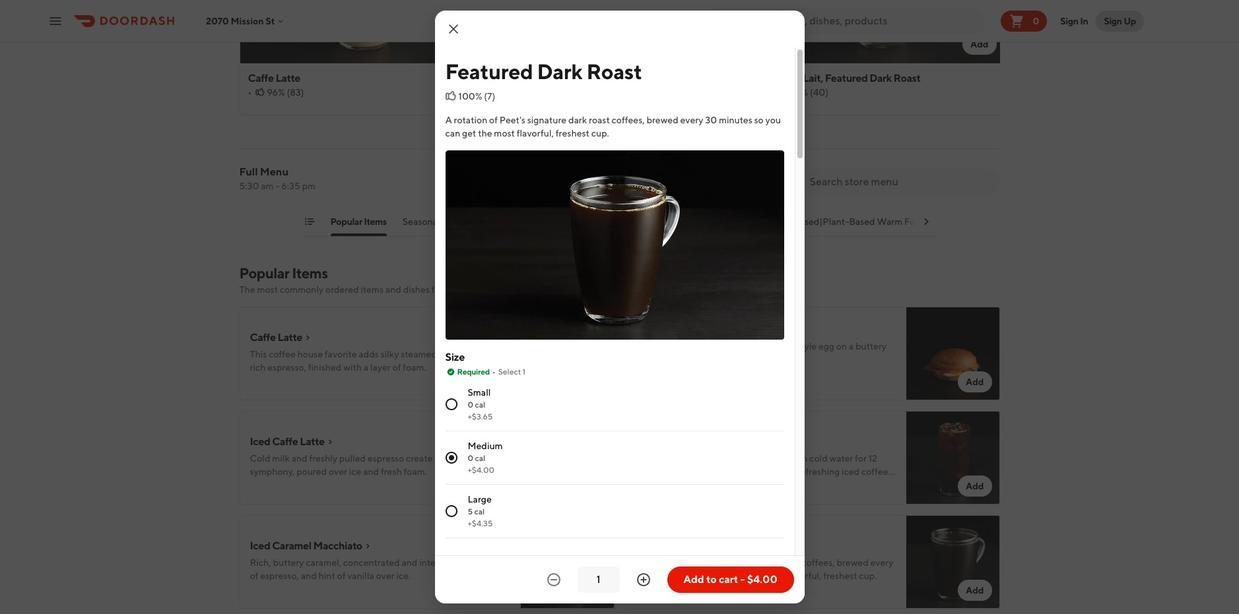 Task type: vqa. For each thing, say whether or not it's contained in the screenshot.
cheese, in CLASSIC SMASH® BLACK BEAN BURGER Black bean patty, American cheese, lettuce, tomatoes, red onions, pickles, Smash Sauce®, ketchup, toasted bun. $11.06
no



Task type: locate. For each thing, give the bounding box(es) containing it.
2 plant- from the left
[[629, 217, 656, 227]]

0 vertical spatial items
[[364, 217, 387, 227]]

rich
[[250, 362, 266, 373]]

0 vertical spatial over
[[329, 467, 347, 477]]

1 vertical spatial espresso,
[[260, 571, 299, 582]]

sign left up at the top
[[1104, 16, 1122, 26]]

so
[[754, 115, 764, 125], [685, 571, 694, 582]]

food
[[905, 217, 926, 227]]

a rotation of peet's signature dark roast coffees, brewed every 30 minutes so you can get the most flavorful, freshest cup.
[[445, 115, 781, 139], [635, 558, 894, 582]]

1 sign from the left
[[1061, 16, 1079, 26]]

buttery down caramel
[[273, 558, 304, 568]]

minutes
[[719, 115, 752, 125], [649, 571, 683, 582]]

items for popular items
[[364, 217, 387, 227]]

to up required
[[458, 349, 467, 360]]

a inside this coffee house favorite adds silky steamed milk to shots of rich espresso, finished with a layer of foam.
[[364, 362, 368, 373]]

this right create
[[435, 454, 450, 464]]

cheddar
[[719, 341, 753, 352]]

0 vertical spatial 30
[[705, 115, 717, 125]]

0 horizontal spatial get
[[462, 128, 476, 139]]

1 horizontal spatial cheddar
[[667, 324, 708, 336]]

1 vertical spatial dark
[[759, 558, 777, 568]]

2070 mission st
[[206, 16, 275, 26]]

caffe
[[248, 72, 274, 85], [250, 331, 276, 344], [272, 436, 298, 448]]

1 vertical spatial coffee
[[862, 467, 888, 477]]

flavorful, down the bacon cheddar brioche
[[517, 128, 554, 139]]

buttery inside the rich, buttery caramel, concentrated and intense ristretto shots of espresso, and hint of vanilla over ice.
[[273, 558, 304, 568]]

ice
[[349, 467, 361, 477]]

featured
[[445, 59, 533, 84], [825, 72, 868, 85]]

iced caffe latte
[[250, 436, 325, 448]]

peet's
[[500, 115, 526, 125], [690, 558, 716, 568]]

caffe up 96%
[[248, 72, 274, 85]]

1 horizontal spatial cup.
[[859, 571, 877, 582]]

based|hot
[[523, 217, 568, 227]]

seasonal
[[403, 217, 440, 227]]

0 horizontal spatial a
[[364, 362, 368, 373]]

freshly
[[309, 454, 337, 464]]

most right the
[[257, 285, 278, 295]]

most down "(7)"
[[494, 128, 515, 139]]

popular items
[[330, 217, 387, 227]]

brewed inside the featured dark roast dialog
[[647, 115, 679, 125]]

brioche for bacon cheddar brioche smoky bacon, aged cheddar and homestyle egg on a buttery brioche bun.
[[710, 324, 746, 336]]

0 vertical spatial iced
[[250, 436, 270, 448]]

0 left sign in link
[[1033, 16, 1039, 26]]

1 vertical spatial minutes
[[649, 571, 683, 582]]

cal for large
[[474, 507, 485, 517]]

popular inside popular items the most commonly ordered items and dishes from this store
[[239, 265, 289, 282]]

0 horizontal spatial freshest
[[556, 128, 590, 139]]

0 horizontal spatial to
[[458, 349, 467, 360]]

1 horizontal spatial plant-
[[629, 217, 656, 227]]

popular for popular items the most commonly ordered items and dishes from this store
[[239, 265, 289, 282]]

-
[[276, 181, 280, 191], [740, 574, 745, 586]]

rotation inside the featured dark roast dialog
[[454, 115, 487, 125]]

to right hours
[[661, 467, 669, 477]]

0 vertical spatial every
[[680, 115, 703, 125]]

and down "steeped"
[[780, 467, 796, 477]]

1 horizontal spatial you
[[766, 115, 781, 125]]

cal up +$4.00
[[475, 454, 485, 464]]

1 horizontal spatial over
[[376, 571, 395, 582]]

delicious
[[452, 454, 489, 464]]

foam. down steamed
[[403, 362, 426, 373]]

3 plant- from the left
[[767, 217, 794, 227]]

0 horizontal spatial 30
[[635, 571, 647, 582]]

rotation up increase quantity by 1 image
[[644, 558, 678, 568]]

1 horizontal spatial 30
[[705, 115, 717, 125]]

create
[[406, 454, 433, 464]]

bacon inside bacon cheddar brioche smoky bacon, aged cheddar and homestyle egg on a buttery brioche bun.
[[635, 324, 665, 336]]

cal inside small 0 cal +$3.65
[[475, 400, 485, 410]]

cal for small
[[475, 400, 485, 410]]

milk up symphony,
[[272, 454, 290, 464]]

to left cart at the bottom of the page
[[706, 574, 717, 586]]

• left 96%
[[248, 87, 252, 98]]

dark
[[568, 115, 587, 125], [759, 558, 777, 568]]

add button for rich, buttery caramel, concentrated and intense ristretto shots of espresso, and hint of vanilla over ice.
[[572, 580, 606, 601]]

- right cart at the bottom of the page
[[740, 574, 745, 586]]

Current quantity is 1 number field
[[585, 573, 612, 588]]

0 vertical spatial to
[[458, 349, 467, 360]]

of
[[489, 115, 498, 125], [493, 349, 502, 360], [393, 362, 401, 373], [679, 558, 688, 568], [250, 571, 258, 582], [337, 571, 346, 582]]

0 horizontal spatial 100%
[[459, 91, 482, 102]]

foam. inside this coffee house favorite adds silky steamed milk to shots of rich espresso, finished with a layer of foam.
[[403, 362, 426, 373]]

0 vertical spatial get
[[462, 128, 476, 139]]

items inside popular items the most commonly ordered items and dishes from this store
[[292, 265, 328, 282]]

items up commonly
[[292, 265, 328, 282]]

add button for a rotation of peet's signature dark roast coffees, brewed every 30 minutes so you can get the most flavorful, freshest cup.
[[958, 580, 992, 601]]

0 vertical spatial for
[[855, 454, 867, 464]]

a right on at the bottom of the page
[[849, 341, 854, 352]]

brioche inside bacon cheddar brioche 'button'
[[581, 72, 617, 85]]

0 horizontal spatial rotation
[[454, 115, 487, 125]]

with left cold
[[789, 454, 808, 464]]

iced up rich, at the bottom left of the page
[[250, 540, 270, 553]]

iced for iced caramel macchiato
[[250, 540, 270, 553]]

cal inside medium 0 cal +$4.00
[[475, 454, 485, 464]]

1 horizontal spatial brewed
[[837, 558, 869, 568]]

add inside the featured dark roast dialog
[[683, 574, 704, 586]]

of up add to cart - $4.00
[[679, 558, 688, 568]]

1 horizontal spatial popular
[[330, 217, 362, 227]]

0 vertical spatial latte
[[276, 72, 300, 85]]

latte up the 96% (83)
[[276, 72, 300, 85]]

0 inside medium 0 cal +$4.00
[[468, 454, 473, 464]]

featured dark roast
[[445, 59, 642, 84]]

1 horizontal spatial can
[[713, 571, 728, 582]]

0 vertical spatial freshest
[[556, 128, 590, 139]]

minutes inside the featured dark roast dialog
[[719, 115, 752, 125]]

espresso, down house
[[268, 362, 306, 373]]

0 horizontal spatial peet's
[[500, 115, 526, 125]]

0 vertical spatial dark
[[568, 115, 587, 125]]

and right items
[[385, 285, 401, 295]]

peet's down the featured dark roast
[[500, 115, 526, 125]]

2 vertical spatial to
[[706, 574, 717, 586]]

for left milk
[[475, 555, 488, 568]]

iced up cold
[[250, 436, 270, 448]]

dark up $4.00
[[759, 558, 777, 568]]

buttery right on at the bottom of the page
[[856, 341, 887, 352]]

1 vertical spatial foam.
[[404, 467, 427, 477]]

beverages right based|cold
[[707, 217, 751, 227]]

for left 12 on the bottom right of page
[[855, 454, 867, 464]]

1 vertical spatial brioche
[[710, 324, 746, 336]]

iced caramel macchiato
[[250, 540, 362, 553]]

2 beverages from the left
[[707, 217, 751, 227]]

0 vertical spatial coffees,
[[612, 115, 645, 125]]

with down favorite
[[343, 362, 362, 373]]

water
[[830, 454, 853, 464]]

fresh
[[381, 467, 402, 477]]

peet's inside the featured dark roast dialog
[[500, 115, 526, 125]]

0 vertical spatial can
[[445, 128, 460, 139]]

rotation down 100% (7)
[[454, 115, 487, 125]]

bacon cheddar brioche image
[[906, 307, 1000, 401]]

coffee right this
[[269, 349, 296, 360]]

1 horizontal spatial coffees,
[[802, 558, 835, 568]]

popular items the most commonly ordered items and dishes from this store
[[239, 265, 491, 295]]

1 vertical spatial milk
[[272, 454, 290, 464]]

bacon for bacon cheddar brioche
[[507, 72, 536, 85]]

beverages inside plant-based|cold beverages button
[[707, 217, 751, 227]]

0 horizontal spatial coffee
[[269, 349, 296, 360]]

caffe up this
[[250, 331, 276, 344]]

featured inside café au lait, featured dark roast 100% (40)
[[825, 72, 868, 85]]

1 vertical spatial a
[[364, 362, 368, 373]]

bacon
[[507, 72, 536, 85], [635, 324, 665, 336]]

popular up popular items the most commonly ordered items and dishes from this store
[[330, 217, 362, 227]]

every
[[680, 115, 703, 125], [871, 558, 894, 568]]

2070
[[206, 16, 229, 26]]

items left seasonal
[[364, 217, 387, 227]]

coffee
[[269, 349, 296, 360], [862, 467, 888, 477]]

flavorful,
[[517, 128, 554, 139], [785, 571, 822, 582]]

0 vertical spatial so
[[754, 115, 764, 125]]

from
[[432, 285, 451, 295]]

0 horizontal spatial over
[[329, 467, 347, 477]]

and right cheddar
[[755, 341, 771, 352]]

1 horizontal spatial peet's
[[690, 558, 716, 568]]

0 horizontal spatial roast
[[589, 115, 610, 125]]

room
[[445, 555, 473, 568]]

None radio
[[445, 399, 457, 411], [445, 506, 457, 518], [445, 399, 457, 411], [445, 506, 457, 518]]

get down 100% (7)
[[462, 128, 476, 139]]

0 horizontal spatial bacon
[[507, 72, 536, 85]]

0 horizontal spatial the
[[478, 128, 492, 139]]

2 iced from the top
[[250, 540, 270, 553]]

100% inside the featured dark roast dialog
[[459, 91, 482, 102]]

1 vertical spatial caffe latte
[[250, 331, 302, 344]]

freshest inside the featured dark roast dialog
[[556, 128, 590, 139]]

0 horizontal spatial can
[[445, 128, 460, 139]]

freshest
[[556, 128, 590, 139], [824, 571, 857, 582]]

acidity
[[670, 480, 698, 491]]

brioche for bacon cheddar brioche
[[581, 72, 617, 85]]

$4.00
[[747, 574, 778, 586]]

None radio
[[445, 452, 457, 464]]

- right "am"
[[276, 181, 280, 191]]

1 beverages from the left
[[570, 217, 614, 227]]

featured up (40)
[[825, 72, 868, 85]]

close featured dark roast image
[[445, 21, 461, 37]]

bacon inside 'button'
[[507, 72, 536, 85]]

1 horizontal spatial with
[[789, 454, 808, 464]]

increase quantity by 1 image
[[635, 572, 651, 588]]

0 vertical spatial signature
[[527, 115, 567, 125]]

signature down the bacon cheddar brioche
[[527, 115, 567, 125]]

espresso, inside this coffee house favorite adds silky steamed milk to shots of rich espresso, finished with a layer of foam.
[[268, 362, 306, 373]]

0 vertical spatial most
[[494, 128, 515, 139]]

- inside full menu 5:30 am - 6:35 pm
[[276, 181, 280, 191]]

warm
[[877, 217, 903, 227]]

1 horizontal spatial brioche
[[710, 324, 746, 336]]

favorite
[[325, 349, 357, 360]]

0 up +$4.00
[[468, 454, 473, 464]]

0 horizontal spatial brioche
[[581, 72, 617, 85]]

cal up +$3.65
[[475, 400, 485, 410]]

rich, buttery caramel, concentrated and intense ristretto shots of espresso, and hint of vanilla over ice.
[[250, 558, 510, 582]]

signature up add to cart - $4.00
[[717, 558, 757, 568]]

a inside bacon cheddar brioche smoky bacon, aged cheddar and homestyle egg on a buttery brioche bun.
[[849, 341, 854, 352]]

2 vertical spatial 0
[[468, 454, 473, 464]]

0 vertical spatial bacon
[[507, 72, 536, 85]]

cheddar inside bacon cheddar brioche smoky bacon, aged cheddar and homestyle egg on a buttery brioche bun.
[[667, 324, 708, 336]]

2 vertical spatial a
[[708, 467, 713, 477]]

coffees,
[[612, 115, 645, 125], [802, 558, 835, 568]]

1 vertical spatial can
[[713, 571, 728, 582]]

1 horizontal spatial milk
[[439, 349, 456, 360]]

au
[[790, 72, 801, 85]]

get
[[462, 128, 476, 139], [730, 571, 744, 582]]

pulled
[[339, 454, 366, 464]]

you left cart at the bottom of the page
[[696, 571, 711, 582]]

30 inside the featured dark roast dialog
[[705, 115, 717, 125]]

featured up "(7)"
[[445, 59, 533, 84]]

featured dark roast image
[[906, 516, 1000, 609]]

large 5 cal +$4.35
[[468, 495, 493, 529]]

iced
[[842, 467, 860, 477]]

of up '• select 1'
[[493, 349, 502, 360]]

plant- for based|cold
[[629, 217, 656, 227]]

espresso, inside the rich, buttery caramel, concentrated and intense ristretto shots of espresso, and hint of vanilla over ice.
[[260, 571, 299, 582]]

sign up link
[[1096, 10, 1144, 31]]

steeped
[[753, 454, 788, 464]]

100%
[[784, 87, 808, 98], [459, 91, 482, 102]]

dark down the bacon cheddar brioche
[[568, 115, 587, 125]]

• inside size group
[[492, 367, 496, 377]]

0 horizontal spatial most
[[257, 285, 278, 295]]

0 horizontal spatial dark
[[537, 59, 583, 84]]

every inside the featured dark roast dialog
[[680, 115, 703, 125]]

latte up house
[[278, 331, 302, 344]]

1 vertical spatial freshest
[[824, 571, 857, 582]]

1 vertical spatial this
[[435, 454, 450, 464]]

plant-based|hot beverages
[[496, 217, 614, 227]]

100% down au
[[784, 87, 808, 98]]

caffe latte up 96%
[[248, 72, 300, 85]]

produce
[[671, 467, 707, 477]]

milk right steamed
[[439, 349, 456, 360]]

espresso,
[[268, 362, 306, 373], [260, 571, 299, 582]]

and inside the freshly ground baridi blend steeped with cold water for 12 hours to produce a sweet, smooth, and refreshing iced coffee without acidity or bitterness.
[[780, 467, 796, 477]]

room for milk
[[445, 555, 510, 568]]

this inside popular items the most commonly ordered items and dishes from this store
[[453, 285, 468, 295]]

shots up required
[[469, 349, 491, 360]]

caffe latte image
[[521, 307, 614, 401]]

0 horizontal spatial beverages
[[570, 217, 614, 227]]

• left select at the bottom
[[492, 367, 496, 377]]

st
[[266, 16, 275, 26]]

can left $4.00
[[713, 571, 728, 582]]

a down adds on the bottom
[[364, 362, 368, 373]]

0 inside small 0 cal +$3.65
[[468, 400, 473, 410]]

• select 1
[[492, 367, 526, 377]]

1 horizontal spatial roast
[[894, 72, 921, 85]]

1 vertical spatial shots
[[487, 558, 510, 568]]

1 vertical spatial a rotation of peet's signature dark roast coffees, brewed every 30 minutes so you can get the most flavorful, freshest cup.
[[635, 558, 894, 582]]

1 horizontal spatial this
[[453, 285, 468, 295]]

0 vertical spatial with
[[343, 362, 362, 373]]

0 horizontal spatial cup.
[[591, 128, 609, 139]]

100% inside café au lait, featured dark roast 100% (40)
[[784, 87, 808, 98]]

peet's up add to cart - $4.00
[[690, 558, 716, 568]]

1 horizontal spatial to
[[661, 467, 669, 477]]

1 horizontal spatial buttery
[[856, 341, 887, 352]]

0 down small on the left bottom of the page
[[468, 400, 473, 410]]

beverages right based|hot
[[570, 217, 614, 227]]

ordered
[[326, 285, 359, 295]]

1 vertical spatial with
[[789, 454, 808, 464]]

for inside the featured dark roast dialog
[[475, 555, 488, 568]]

over
[[329, 467, 347, 477], [376, 571, 395, 582]]

beverages inside plant-based|hot beverages button
[[570, 217, 614, 227]]

with
[[343, 362, 362, 373], [789, 454, 808, 464]]

0 button
[[1001, 10, 1047, 31]]

dark inside café au lait, featured dark roast 100% (40)
[[870, 72, 892, 85]]

this right from on the left of page
[[453, 285, 468, 295]]

bacon for bacon cheddar brioche smoky bacon, aged cheddar and homestyle egg on a buttery brioche bun.
[[635, 324, 665, 336]]

of down "(7)"
[[489, 115, 498, 125]]

shots inside this coffee house favorite adds silky steamed milk to shots of rich espresso, finished with a layer of foam.
[[469, 349, 491, 360]]

the down "(7)"
[[478, 128, 492, 139]]

latte
[[276, 72, 300, 85], [278, 331, 302, 344], [300, 436, 325, 448]]

0 vertical spatial buttery
[[856, 341, 887, 352]]

0 for small
[[468, 400, 473, 410]]

5:30
[[239, 181, 259, 191]]

based|plant-
[[794, 217, 849, 227]]

cheddar inside 'button'
[[538, 72, 579, 85]]

0 horizontal spatial a
[[445, 115, 452, 125]]

foam. down create
[[404, 467, 427, 477]]

bacon cheddar brioche
[[507, 72, 617, 85]]

and inside bacon cheddar brioche smoky bacon, aged cheddar and homestyle egg on a buttery brioche bun.
[[755, 341, 771, 352]]

roast inside dialog
[[587, 59, 642, 84]]

1 vertical spatial every
[[871, 558, 894, 568]]

the
[[478, 128, 492, 139], [746, 571, 760, 582]]

2 sign from the left
[[1104, 16, 1122, 26]]

baridi
[[700, 454, 725, 464]]

brioche inside bacon cheddar brioche smoky bacon, aged cheddar and homestyle egg on a buttery brioche bun.
[[710, 324, 746, 336]]

100% left "(7)"
[[459, 91, 482, 102]]

latte up freshly
[[300, 436, 325, 448]]

popular up the
[[239, 265, 289, 282]]

flavorful, right $4.00
[[785, 571, 822, 582]]

0 vertical spatial 0
[[1033, 16, 1039, 26]]

2 horizontal spatial a
[[849, 341, 854, 352]]

0 horizontal spatial popular
[[239, 265, 289, 282]]

sign left the in
[[1061, 16, 1079, 26]]

items
[[361, 285, 384, 295]]

1 horizontal spatial dark
[[870, 72, 892, 85]]

get left $4.00
[[730, 571, 744, 582]]

pm
[[302, 181, 316, 191]]

0 horizontal spatial plant-
[[496, 217, 523, 227]]

milk
[[439, 349, 456, 360], [272, 454, 290, 464]]

0 vertical spatial coffee
[[269, 349, 296, 360]]

5
[[468, 507, 473, 517]]

0 horizontal spatial sign
[[1061, 16, 1079, 26]]

most right cart at the bottom of the page
[[762, 571, 783, 582]]

the right cart at the bottom of the page
[[746, 571, 760, 582]]

a down baridi in the bottom right of the page
[[708, 467, 713, 477]]

1 vertical spatial -
[[740, 574, 745, 586]]

0 vertical spatial espresso,
[[268, 362, 306, 373]]

dark inside dialog
[[537, 59, 583, 84]]

add for cold milk and freshly pulled espresso create this delicious symphony, poured over ice and fresh foam.
[[580, 481, 598, 492]]

medium 0 cal +$4.00
[[468, 441, 503, 476]]

can down 100% (7)
[[445, 128, 460, 139]]

shots right ristretto
[[487, 558, 510, 568]]

1 vertical spatial cheddar
[[667, 324, 708, 336]]

1 vertical spatial roast
[[779, 558, 800, 568]]

small 0 cal +$3.65
[[468, 388, 493, 422]]

over left the ice.
[[376, 571, 395, 582]]

popular
[[330, 217, 362, 227], [239, 265, 289, 282]]

over left ice
[[329, 467, 347, 477]]

1 plant- from the left
[[496, 217, 523, 227]]

brioche
[[635, 355, 667, 365]]

0 horizontal spatial every
[[680, 115, 703, 125]]

full menu 5:30 am - 6:35 pm
[[239, 166, 316, 191]]

0 horizontal spatial coffees,
[[612, 115, 645, 125]]

cal right the '5'
[[474, 507, 485, 517]]

commonly
[[280, 285, 324, 295]]

and right ice
[[363, 467, 379, 477]]

so inside the featured dark roast dialog
[[754, 115, 764, 125]]

0 vertical spatial shots
[[469, 349, 491, 360]]

with inside this coffee house favorite adds silky steamed milk to shots of rich espresso, finished with a layer of foam.
[[343, 362, 362, 373]]

you down café
[[766, 115, 781, 125]]

1 vertical spatial over
[[376, 571, 395, 582]]

caffe latte up this
[[250, 331, 302, 344]]

espresso, down rich, at the bottom left of the page
[[260, 571, 299, 582]]

cal inside large 5 cal +$4.35
[[474, 507, 485, 517]]

plant- inside button
[[629, 217, 656, 227]]

hours
[[635, 467, 659, 477]]

of inside the featured dark roast dialog
[[489, 115, 498, 125]]

add for smoky bacon, aged cheddar and homestyle egg on a buttery brioche bun.
[[966, 377, 984, 388]]

cal for medium
[[475, 454, 485, 464]]

plant- for based|plant-
[[767, 217, 794, 227]]

milk inside this coffee house favorite adds silky steamed milk to shots of rich espresso, finished with a layer of foam.
[[439, 349, 456, 360]]

+$4.35
[[468, 519, 493, 529]]

0 vertical spatial cheddar
[[538, 72, 579, 85]]

coffee down 12 on the bottom right of page
[[862, 467, 888, 477]]

caffe up symphony,
[[272, 436, 298, 448]]

1 iced from the top
[[250, 436, 270, 448]]

30
[[705, 115, 717, 125], [635, 571, 647, 582]]

iced for iced caffe latte
[[250, 436, 270, 448]]

a
[[445, 115, 452, 125], [635, 558, 642, 568]]

0 horizontal spatial buttery
[[273, 558, 304, 568]]

add for rich, buttery caramel, concentrated and intense ristretto shots of espresso, and hint of vanilla over ice.
[[580, 586, 598, 596]]



Task type: describe. For each thing, give the bounding box(es) containing it.
bacon cheddar brioche button
[[499, 0, 743, 115]]

baridi cold brew image
[[906, 411, 1000, 505]]

items for popular items the most commonly ordered items and dishes from this store
[[292, 265, 328, 282]]

1 vertical spatial so
[[685, 571, 694, 582]]

full
[[239, 166, 258, 178]]

beverages for plant-based|cold beverages
[[707, 217, 751, 227]]

1 vertical spatial caffe
[[250, 331, 276, 344]]

0 vertical spatial caffe latte
[[248, 72, 300, 85]]

symphony,
[[250, 467, 295, 477]]

rich,
[[250, 558, 271, 568]]

cart
[[719, 574, 738, 586]]

1 vertical spatial coffees,
[[802, 558, 835, 568]]

café au lait, featured dark roast 100% (40)
[[766, 72, 921, 98]]

aged
[[696, 341, 717, 352]]

1 vertical spatial rotation
[[644, 558, 678, 568]]

a inside the freshly ground baridi blend steeped with cold water for 12 hours to produce a sweet, smooth, and refreshing iced coffee without acidity or bitterness.
[[708, 467, 713, 477]]

bun.
[[669, 355, 688, 365]]

in
[[1080, 16, 1088, 26]]

to inside the freshly ground baridi blend steeped with cold water for 12 hours to produce a sweet, smooth, and refreshing iced coffee without acidity or bitterness.
[[661, 467, 669, 477]]

size group
[[445, 351, 784, 539]]

egg
[[819, 341, 835, 352]]

open menu image
[[48, 13, 63, 29]]

and up poured
[[292, 454, 307, 464]]

coffee inside the freshly ground baridi blend steeped with cold water for 12 hours to produce a sweet, smooth, and refreshing iced coffee without acidity or bitterness.
[[862, 467, 888, 477]]

store
[[470, 285, 491, 295]]

adds
[[359, 349, 379, 360]]

hint
[[319, 571, 335, 582]]

plant-based|plant-based warm food
[[767, 217, 926, 227]]

house
[[297, 349, 323, 360]]

with inside the freshly ground baridi blend steeped with cold water for 12 hours to produce a sweet, smooth, and refreshing iced coffee without acidity or bitterness.
[[789, 454, 808, 464]]

featured inside dialog
[[445, 59, 533, 84]]

and up the ice.
[[402, 558, 418, 568]]

am
[[261, 181, 274, 191]]

1 vertical spatial 30
[[635, 571, 647, 582]]

and inside popular items the most commonly ordered items and dishes from this store
[[385, 285, 401, 295]]

foam. inside the cold milk and freshly pulled espresso create this delicious symphony, poured over ice and fresh foam.
[[404, 467, 427, 477]]

cold milk and freshly pulled espresso create this delicious symphony, poured over ice and fresh foam.
[[250, 454, 489, 477]]

1 horizontal spatial flavorful,
[[785, 571, 822, 582]]

1 vertical spatial get
[[730, 571, 744, 582]]

poured
[[297, 467, 327, 477]]

add for freshly ground baridi blend steeped with cold water for 12 hours to produce a sweet, smooth, and refreshing iced coffee without acidity or bitterness.
[[966, 481, 984, 492]]

menu
[[260, 166, 289, 178]]

1 horizontal spatial dark
[[759, 558, 777, 568]]

1 horizontal spatial a
[[635, 558, 642, 568]]

a inside dialog
[[445, 115, 452, 125]]

freshly
[[635, 454, 666, 464]]

to inside this coffee house favorite adds silky steamed milk to shots of rich espresso, finished with a layer of foam.
[[458, 349, 467, 360]]

plant- for based|hot
[[496, 217, 523, 227]]

homestyle
[[773, 341, 817, 352]]

0 horizontal spatial minutes
[[649, 571, 683, 582]]

add button for freshly ground baridi blend steeped with cold water for 12 hours to produce a sweet, smooth, and refreshing iced coffee without acidity or bitterness.
[[958, 476, 992, 497]]

a rotation of peet's signature dark roast coffees, brewed every 30 minutes so you can get the most flavorful, freshest cup. inside the featured dark roast dialog
[[445, 115, 781, 139]]

96% (83)
[[267, 87, 304, 98]]

for inside the freshly ground baridi blend steeped with cold water for 12 hours to produce a sweet, smooth, and refreshing iced coffee without acidity or bitterness.
[[855, 454, 867, 464]]

smoky
[[635, 341, 664, 352]]

you inside the featured dark roast dialog
[[766, 115, 781, 125]]

based|cold
[[656, 217, 705, 227]]

1 horizontal spatial every
[[871, 558, 894, 568]]

of down rich, at the bottom left of the page
[[250, 571, 258, 582]]

most inside the featured dark roast dialog
[[494, 128, 515, 139]]

without
[[635, 480, 668, 491]]

bacon cheddar brioche smoky bacon, aged cheddar and homestyle egg on a buttery brioche bun.
[[635, 324, 887, 365]]

1
[[523, 367, 526, 377]]

milk inside the cold milk and freshly pulled espresso create this delicious symphony, poured over ice and fresh foam.
[[272, 454, 290, 464]]

96%
[[267, 87, 285, 98]]

the inside dialog
[[478, 128, 492, 139]]

over inside the rich, buttery caramel, concentrated and intense ristretto shots of espresso, and hint of vanilla over ice.
[[376, 571, 395, 582]]

+$4.00
[[468, 466, 495, 476]]

beverages for plant-based|hot beverages
[[570, 217, 614, 227]]

of down silky on the left bottom
[[393, 362, 401, 373]]

can inside the featured dark roast dialog
[[445, 128, 460, 139]]

medium
[[468, 441, 503, 452]]

or
[[700, 480, 708, 491]]

scroll menu navigation right image
[[921, 217, 931, 227]]

12
[[869, 454, 877, 464]]

sign for sign in
[[1061, 16, 1079, 26]]

2 vertical spatial latte
[[300, 436, 325, 448]]

espresso
[[368, 454, 404, 464]]

- inside button
[[740, 574, 745, 586]]

based
[[849, 217, 875, 227]]

1 vertical spatial peet's
[[690, 558, 716, 568]]

silky
[[381, 349, 399, 360]]

cold
[[250, 454, 270, 464]]

1 horizontal spatial freshest
[[824, 571, 857, 582]]

this
[[250, 349, 267, 360]]

none radio inside size group
[[445, 452, 457, 464]]

1 vertical spatial brewed
[[837, 558, 869, 568]]

1 horizontal spatial roast
[[779, 558, 800, 568]]

1 vertical spatial the
[[746, 571, 760, 582]]

coffee inside this coffee house favorite adds silky steamed milk to shots of rich espresso, finished with a layer of foam.
[[269, 349, 296, 360]]

steamed
[[401, 349, 437, 360]]

concentrated
[[343, 558, 400, 568]]

• for • select 1
[[492, 367, 496, 377]]

1 horizontal spatial signature
[[717, 558, 757, 568]]

favorites
[[442, 217, 480, 227]]

popular for popular items
[[330, 217, 362, 227]]

to inside button
[[706, 574, 717, 586]]

plant-based|hot beverages button
[[496, 215, 614, 236]]

2 vertical spatial most
[[762, 571, 783, 582]]

2 vertical spatial caffe
[[272, 436, 298, 448]]

the
[[239, 285, 255, 295]]

smooth,
[[744, 467, 778, 477]]

small
[[468, 388, 491, 398]]

add for a rotation of peet's signature dark roast coffees, brewed every 30 minutes so you can get the most flavorful, freshest cup.
[[966, 586, 984, 596]]

intense
[[419, 558, 450, 568]]

add to cart - $4.00
[[683, 574, 778, 586]]

Item Search search field
[[810, 175, 989, 189]]

caramel,
[[306, 558, 341, 568]]

on
[[836, 341, 847, 352]]

add button for cold milk and freshly pulled espresso create this delicious symphony, poured over ice and fresh foam.
[[572, 476, 606, 497]]

select
[[498, 367, 521, 377]]

signature inside the featured dark roast dialog
[[527, 115, 567, 125]]

sign in link
[[1053, 8, 1096, 34]]

caramel
[[272, 540, 311, 553]]

size
[[445, 351, 465, 364]]

milk
[[490, 555, 510, 568]]

lait,
[[803, 72, 823, 85]]

ice.
[[396, 571, 411, 582]]

decrease quantity by 1 image
[[546, 572, 562, 588]]

and left hint
[[301, 571, 317, 582]]

required
[[457, 367, 490, 377]]

layer
[[370, 362, 391, 373]]

cup. inside the featured dark roast dialog
[[591, 128, 609, 139]]

(83)
[[287, 87, 304, 98]]

cheddar for bacon cheddar brioche
[[538, 72, 579, 85]]

sign up
[[1104, 16, 1136, 26]]

over inside the cold milk and freshly pulled espresso create this delicious symphony, poured over ice and fresh foam.
[[329, 467, 347, 477]]

sign for sign up
[[1104, 16, 1122, 26]]

0 inside button
[[1033, 16, 1039, 26]]

ground
[[668, 454, 698, 464]]

featured dark roast dialog
[[435, 11, 804, 615]]

1 vertical spatial you
[[696, 571, 711, 582]]

flavorful, inside the featured dark roast dialog
[[517, 128, 554, 139]]

cheddar for bacon cheddar brioche smoky bacon, aged cheddar and homestyle egg on a buttery brioche bun.
[[667, 324, 708, 336]]

of right hint
[[337, 571, 346, 582]]

ristretto
[[452, 558, 486, 568]]

café
[[766, 72, 788, 85]]

plant-based|cold beverages
[[629, 217, 751, 227]]

coffees, inside the featured dark roast dialog
[[612, 115, 645, 125]]

0 for medium
[[468, 454, 473, 464]]

• for •
[[248, 87, 252, 98]]

plant-based|cold beverages button
[[629, 215, 751, 236]]

shots inside the rich, buttery caramel, concentrated and intense ristretto shots of espresso, and hint of vanilla over ice.
[[487, 558, 510, 568]]

roast inside café au lait, featured dark roast 100% (40)
[[894, 72, 921, 85]]

macchiato
[[313, 540, 362, 553]]

1 vertical spatial cup.
[[859, 571, 877, 582]]

vanilla
[[347, 571, 374, 582]]

(7)
[[484, 91, 495, 102]]

iced caramel macchiato image
[[521, 516, 614, 609]]

buttery inside bacon cheddar brioche smoky bacon, aged cheddar and homestyle egg on a buttery brioche bun.
[[856, 341, 887, 352]]

bacon,
[[666, 341, 694, 352]]

6:35
[[281, 181, 300, 191]]

this inside the cold milk and freshly pulled espresso create this delicious symphony, poured over ice and fresh foam.
[[435, 454, 450, 464]]

0 vertical spatial caffe
[[248, 72, 274, 85]]

sweet,
[[715, 467, 742, 477]]

get inside the featured dark roast dialog
[[462, 128, 476, 139]]

1 vertical spatial latte
[[278, 331, 302, 344]]

cold
[[810, 454, 828, 464]]

most inside popular items the most commonly ordered items and dishes from this store
[[257, 285, 278, 295]]

roast inside dialog
[[589, 115, 610, 125]]

dark inside dialog
[[568, 115, 587, 125]]

iced caffe latte image
[[521, 411, 614, 505]]



